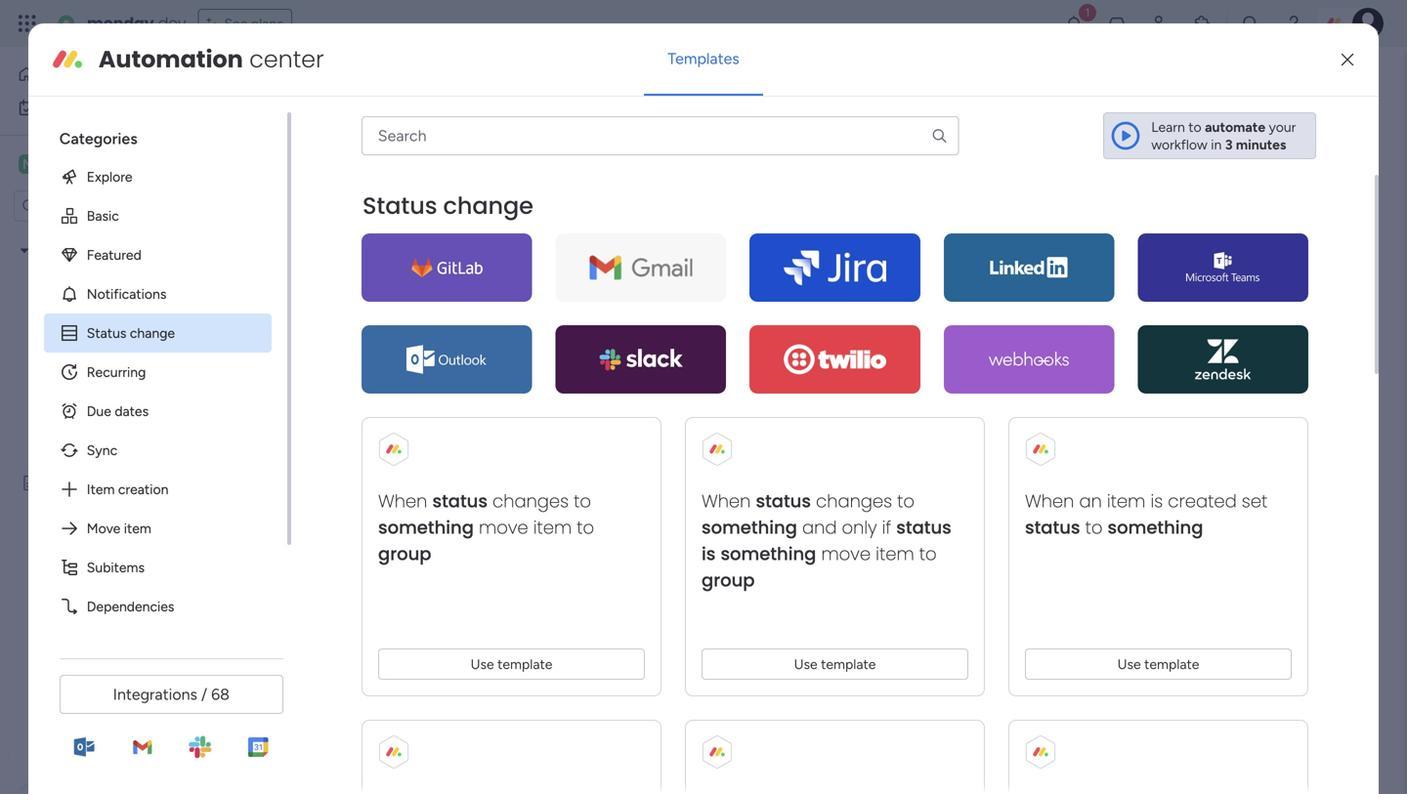 Task type: locate. For each thing, give the bounding box(es) containing it.
templates button
[[644, 35, 763, 82]]

subitems
[[87, 559, 145, 576]]

0 horizontal spatial status
[[87, 325, 126, 341]]

search image
[[931, 127, 948, 144]]

2 horizontal spatial when
[[1025, 489, 1074, 514]]

1 use from the left
[[470, 656, 494, 673]]

0 horizontal spatial use template
[[470, 656, 552, 673]]

status change
[[362, 189, 533, 222], [87, 325, 175, 341]]

my scrum team
[[35, 242, 130, 259]]

1 horizontal spatial status
[[362, 189, 437, 222]]

3 when from the left
[[1025, 489, 1074, 514]]

use template button
[[378, 649, 645, 680], [701, 649, 968, 680], [1025, 649, 1292, 680]]

due
[[87, 403, 111, 419]]

1 vertical spatial status
[[87, 325, 126, 341]]

0 vertical spatial lottie animation element
[[565, 279, 1013, 474]]

team
[[71, 155, 109, 173]]

my inside workspace selection element
[[45, 155, 67, 173]]

categories
[[59, 129, 137, 148]]

status change option
[[44, 313, 271, 353]]

use template
[[470, 656, 552, 673], [794, 656, 876, 673], [1117, 656, 1199, 673]]

0 vertical spatial move
[[479, 515, 528, 540]]

template
[[129, 475, 184, 491], [497, 656, 552, 673], [821, 656, 876, 673], [1144, 656, 1199, 673]]

item inside option
[[124, 520, 151, 537]]

queue
[[101, 375, 142, 392]]

Search in workspace field
[[41, 195, 163, 217]]

1 use template from the left
[[470, 656, 552, 673]]

1 vertical spatial public board image
[[21, 474, 39, 492]]

changes inside when status changes   to something move item to group
[[492, 489, 569, 514]]

caret down image
[[21, 244, 28, 257]]

2 horizontal spatial use
[[1117, 656, 1141, 673]]

0 vertical spatial status
[[362, 189, 437, 222]]

changes
[[492, 489, 569, 514], [816, 489, 892, 514]]

something inside when an item is created   set status to something
[[1107, 515, 1203, 540]]

2 use template button from the left
[[701, 649, 968, 680]]

1 horizontal spatial move
[[821, 542, 870, 566]]

1 changes from the left
[[492, 489, 569, 514]]

when an item is created   set status to something
[[1025, 489, 1267, 540]]

list box
[[0, 230, 249, 764]]

when inside when an item is created   set status to something
[[1025, 489, 1074, 514]]

bugs
[[67, 375, 98, 392]]

when for when status changes   to something and only if status is something move item to group
[[701, 489, 751, 514]]

subitems option
[[44, 548, 271, 587]]

status inside when status changes   to something move item to group
[[432, 489, 487, 514]]

change inside "status change" "option"
[[130, 325, 175, 341]]

changes inside "when status changes   to something and only if status is something move item to group"
[[816, 489, 892, 514]]

0 horizontal spatial changes
[[492, 489, 569, 514]]

learn
[[1151, 118, 1185, 135]]

tasks
[[67, 276, 100, 292]]

home option
[[12, 59, 210, 90]]

dates
[[115, 403, 149, 419]]

when inside when status changes   to something move item to group
[[378, 489, 427, 514]]

0 vertical spatial public board image
[[42, 441, 61, 459]]

1 horizontal spatial use template button
[[701, 649, 968, 680]]

an
[[1079, 489, 1102, 514]]

center
[[249, 43, 324, 76]]

status
[[362, 189, 437, 222], [87, 325, 126, 341]]

public board image for feature spec template
[[21, 474, 39, 492]]

only
[[842, 515, 877, 540]]

is inside "when status changes   to something and only if status is something move item to group"
[[701, 542, 715, 566]]

getting
[[67, 442, 114, 458]]

1 horizontal spatial group
[[701, 568, 755, 593]]

categories heading
[[44, 112, 271, 157]]

integrations / 68
[[113, 685, 230, 704]]

0 horizontal spatial status change
[[87, 325, 175, 341]]

template for and only if
[[821, 656, 876, 673]]

can
[[960, 246, 999, 275]]

started
[[118, 442, 164, 458]]

sent button
[[763, 474, 903, 513]]

move inside "when status changes   to something and only if status is something move item to group"
[[821, 542, 870, 566]]

bugs queue
[[67, 375, 142, 392]]

if
[[882, 515, 891, 540]]

0 horizontal spatial public board image
[[21, 474, 39, 492]]

0 vertical spatial status change
[[362, 189, 533, 222]]

my right caret down image
[[35, 242, 54, 259]]

1 horizontal spatial lottie animation element
[[565, 279, 1013, 474]]

1 horizontal spatial public board image
[[42, 441, 61, 459]]

item
[[87, 481, 115, 498]]

getting started
[[67, 442, 164, 458]]

home
[[43, 66, 80, 83]]

1 horizontal spatial use
[[794, 656, 817, 673]]

feature spec template
[[46, 475, 184, 491]]

group
[[378, 542, 431, 566], [701, 568, 755, 593]]

public board image up the feature
[[42, 441, 61, 459]]

featured option
[[44, 235, 271, 274]]

1 horizontal spatial when
[[701, 489, 751, 514]]

when for when an item is created   set status to something
[[1025, 489, 1074, 514]]

0 vertical spatial group
[[378, 542, 431, 566]]

1 use template button from the left
[[378, 649, 645, 680]]

None search field
[[361, 116, 959, 155]]

when inside "when status changes   to something and only if status is something move item to group"
[[701, 489, 751, 514]]

2 when from the left
[[701, 489, 751, 514]]

item
[[1107, 489, 1145, 514], [533, 515, 572, 540], [124, 520, 151, 537], [875, 542, 914, 566]]

0 vertical spatial my
[[45, 155, 67, 173]]

in
[[1211, 136, 1222, 153]]

basic option
[[44, 196, 271, 235]]

automate
[[1205, 118, 1265, 135]]

0 horizontal spatial group
[[378, 542, 431, 566]]

1 vertical spatial move
[[821, 542, 870, 566]]

Search for a column type search field
[[361, 116, 959, 155]]

public board image
[[42, 441, 61, 459], [21, 474, 39, 492]]

1 horizontal spatial use template
[[794, 656, 876, 673]]

0 vertical spatial change
[[443, 189, 533, 222]]

use
[[470, 656, 494, 673], [794, 656, 817, 673], [1117, 656, 1141, 673]]

spec
[[96, 475, 125, 491]]

option
[[0, 233, 249, 237]]

move
[[479, 515, 528, 540], [821, 542, 870, 566]]

my right workspace icon
[[45, 155, 67, 173]]

board
[[615, 246, 679, 275]]

when
[[378, 489, 427, 514], [701, 489, 751, 514], [1025, 489, 1074, 514]]

/
[[201, 685, 207, 704]]

public board image left the feature
[[21, 474, 39, 492]]

monday dev
[[87, 12, 186, 34]]

1 vertical spatial is
[[1150, 489, 1163, 514]]

1 vertical spatial lottie animation element
[[0, 597, 249, 794]]

2 use template from the left
[[794, 656, 876, 673]]

0 horizontal spatial move
[[479, 515, 528, 540]]

3
[[1225, 136, 1233, 153]]

lottie animation element
[[565, 279, 1013, 474], [0, 597, 249, 794]]

my inside list box
[[35, 242, 54, 259]]

plans
[[251, 15, 283, 32]]

sync option
[[44, 431, 271, 470]]

members
[[852, 246, 954, 275]]

0 horizontal spatial change
[[130, 325, 175, 341]]

0 horizontal spatial use
[[470, 656, 494, 673]]

1 vertical spatial my
[[35, 242, 54, 259]]

2 horizontal spatial use template button
[[1025, 649, 1292, 680]]

1 vertical spatial status change
[[87, 325, 175, 341]]

my
[[45, 155, 67, 173], [35, 242, 54, 259]]

dependencies option
[[44, 587, 271, 626]]

0 horizontal spatial use template button
[[378, 649, 645, 680]]

this
[[565, 246, 609, 275]]

status
[[432, 489, 487, 514], [756, 489, 811, 514], [896, 515, 951, 540], [1025, 515, 1080, 540]]

2 horizontal spatial use template
[[1117, 656, 1199, 673]]

2 changes from the left
[[816, 489, 892, 514]]

0 horizontal spatial when
[[378, 489, 427, 514]]

categories list box
[[44, 112, 291, 635]]

automation center
[[98, 43, 324, 76]]

1 horizontal spatial changes
[[816, 489, 892, 514]]

creation
[[118, 481, 168, 498]]

1 when from the left
[[378, 489, 427, 514]]

change
[[443, 189, 533, 222], [130, 325, 175, 341]]

2 use from the left
[[794, 656, 817, 673]]

my team
[[45, 155, 109, 173]]

m
[[23, 156, 34, 172]]

dev
[[158, 12, 186, 34]]

1 vertical spatial group
[[701, 568, 755, 593]]

1 vertical spatial change
[[130, 325, 175, 341]]

maria williams image
[[1352, 8, 1384, 39]]

something
[[378, 515, 474, 540], [701, 515, 797, 540], [1107, 515, 1203, 540], [720, 542, 816, 566]]

0 horizontal spatial lottie animation element
[[0, 597, 249, 794]]

2 vertical spatial is
[[701, 542, 715, 566]]

search everything image
[[1241, 14, 1260, 33]]

is
[[685, 246, 702, 275], [1150, 489, 1163, 514], [701, 542, 715, 566]]

invite members image
[[1150, 14, 1170, 33]]

to
[[1188, 118, 1201, 135], [574, 489, 591, 514], [897, 489, 914, 514], [577, 515, 594, 540], [1085, 515, 1102, 540], [919, 542, 936, 566]]



Task type: vqa. For each thing, say whether or not it's contained in the screenshot.
Automation  center image
yes



Task type: describe. For each thing, give the bounding box(es) containing it.
recurring
[[87, 364, 146, 380]]

group inside "when status changes   to something and only if status is something move item to group"
[[701, 568, 755, 593]]

use for status
[[794, 656, 817, 673]]

see
[[224, 15, 248, 32]]

status inside when an item is created   set status to something
[[1025, 515, 1080, 540]]

when status changes   to something move item to group
[[378, 489, 594, 566]]

notifications image
[[1064, 14, 1084, 33]]

is inside when an item is created   set status to something
[[1150, 489, 1163, 514]]

something inside when status changes   to something move item to group
[[378, 515, 474, 540]]

item inside when status changes   to something move item to group
[[533, 515, 572, 540]]

and
[[802, 515, 837, 540]]

created
[[1168, 489, 1237, 514]]

automation  center image
[[52, 44, 83, 75]]

this board is private. only members can access it
[[565, 246, 1101, 275]]

lottie animation image
[[0, 597, 249, 794]]

3 use template from the left
[[1117, 656, 1199, 673]]

templates
[[668, 49, 739, 68]]

check image
[[805, 486, 820, 502]]

your workflow in
[[1151, 118, 1296, 153]]

retrospectives
[[67, 408, 160, 425]]

template for when an item is created   set status to something
[[1144, 656, 1199, 673]]

item creation option
[[44, 470, 271, 509]]

learn to automate
[[1151, 118, 1265, 135]]

workspace image
[[19, 153, 38, 175]]

scrum
[[57, 242, 95, 259]]

move inside when status changes   to something move item to group
[[479, 515, 528, 540]]

sent
[[828, 485, 861, 503]]

group inside when status changes   to something move item to group
[[378, 542, 431, 566]]

dependencies
[[87, 598, 174, 615]]

set
[[1241, 489, 1267, 514]]

move item option
[[44, 509, 271, 548]]

1 horizontal spatial status change
[[362, 189, 533, 222]]

feature
[[46, 475, 93, 491]]

public board image for getting started
[[42, 441, 61, 459]]

use template button for status
[[701, 649, 968, 680]]

explore
[[87, 168, 132, 185]]

integrations / 68 button
[[59, 675, 283, 714]]

item creation
[[87, 481, 168, 498]]

1 horizontal spatial change
[[443, 189, 533, 222]]

use template for group
[[470, 656, 552, 673]]

access
[[1005, 246, 1080, 275]]

apps image
[[1193, 14, 1213, 33]]

only
[[795, 246, 846, 275]]

changes for only
[[816, 489, 892, 514]]

to inside when an item is created   set status to something
[[1085, 515, 1102, 540]]

minutes
[[1236, 136, 1286, 153]]

status inside "option"
[[87, 325, 126, 341]]

workspace selection element
[[19, 152, 112, 176]]

notifications option
[[44, 274, 271, 313]]

select product image
[[18, 14, 37, 33]]

your
[[1269, 118, 1296, 135]]

monday
[[87, 12, 154, 34]]

private.
[[708, 246, 789, 275]]

3 use from the left
[[1117, 656, 1141, 673]]

my for my scrum team
[[35, 242, 54, 259]]

sync
[[87, 442, 117, 459]]

my for my team
[[45, 155, 67, 173]]

see plans button
[[198, 9, 292, 38]]

3 use template button from the left
[[1025, 649, 1292, 680]]

list box containing my scrum team
[[0, 230, 249, 764]]

when status changes   to something and only if status is something move item to group
[[701, 489, 951, 593]]

1 image
[[1079, 1, 1096, 23]]

help image
[[1284, 14, 1303, 33]]

due dates
[[87, 403, 149, 419]]

item inside when an item is created   set status to something
[[1107, 489, 1145, 514]]

use template button for group
[[378, 649, 645, 680]]

inbox image
[[1107, 14, 1127, 33]]

team
[[98, 242, 130, 259]]

due dates option
[[44, 392, 271, 431]]

see plans
[[224, 15, 283, 32]]

when for when status changes   to something move item to group
[[378, 489, 427, 514]]

use template for status
[[794, 656, 876, 673]]

notifications
[[87, 286, 166, 302]]

automation
[[98, 43, 243, 76]]

move
[[87, 520, 121, 537]]

integrations
[[113, 685, 197, 704]]

status change inside "option"
[[87, 325, 175, 341]]

changes for item
[[492, 489, 569, 514]]

0 vertical spatial is
[[685, 246, 702, 275]]

basic
[[87, 207, 119, 224]]

it
[[1086, 246, 1101, 275]]

explore option
[[44, 157, 271, 196]]

sprints
[[67, 309, 111, 325]]

68
[[211, 685, 230, 704]]

roadmap
[[67, 342, 126, 359]]

workflow
[[1151, 136, 1207, 153]]

move item
[[87, 520, 151, 537]]

use for group
[[470, 656, 494, 673]]

item inside "when status changes   to something and only if status is something move item to group"
[[875, 542, 914, 566]]

template for move item to
[[497, 656, 552, 673]]

featured
[[87, 246, 141, 263]]

3 minutes
[[1225, 136, 1286, 153]]

home link
[[12, 59, 210, 90]]

recurring option
[[44, 353, 271, 392]]



